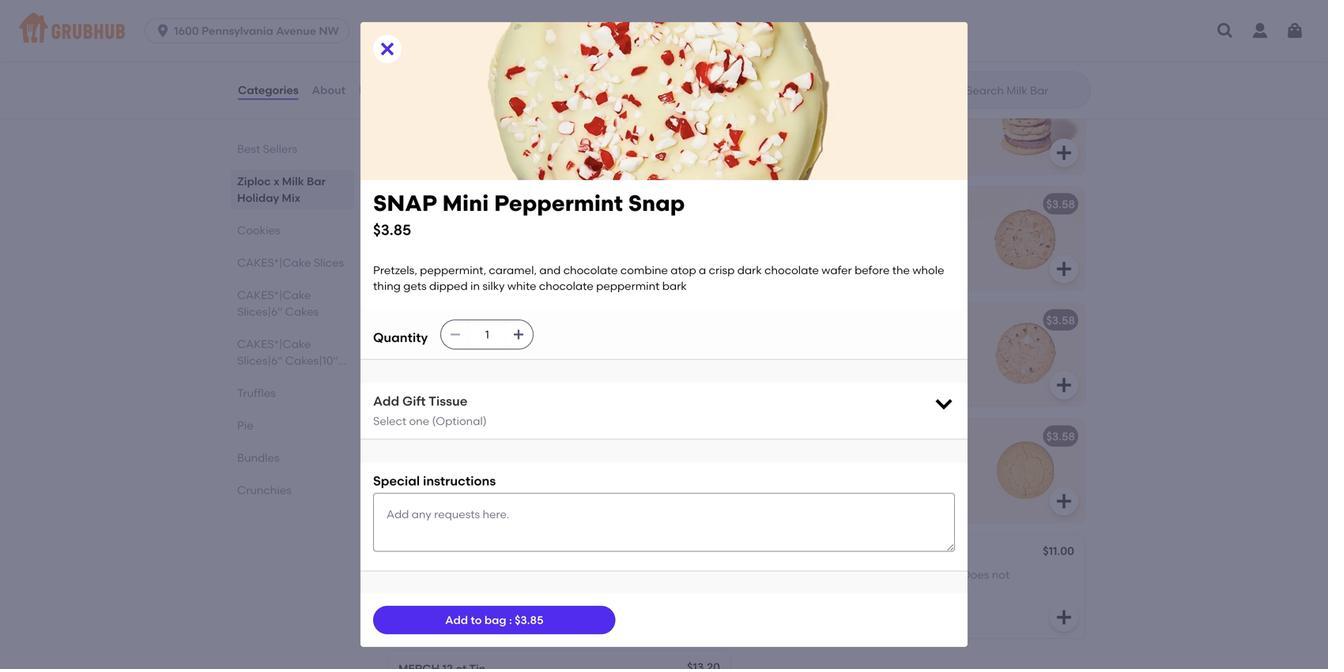 Task type: vqa. For each thing, say whether or not it's contained in the screenshot.
Avenue
yes



Task type: describe. For each thing, give the bounding box(es) containing it.
$3.58 for fluffy, chewy, sugary, and buttery, with a b'day punch of vanilla and rainbow sprinkles.
[[1047, 314, 1076, 327]]

add inside choose 6 milk bar cookies - all individually wrapped. add a tin to make it a gift!
[[870, 120, 892, 133]]

dough,
[[512, 469, 550, 482]]

add to bag : $3.85
[[445, 614, 544, 628]]

crunchies
[[237, 484, 292, 498]]

cornflakes
[[753, 368, 808, 382]]

about button
[[311, 62, 347, 119]]

0 vertical spatial wafer
[[822, 264, 852, 277]]

holiday
[[237, 191, 279, 205]]

mini for snap mini peppermint snap $3.85
[[443, 190, 489, 217]]

cookie confetti
[[399, 314, 491, 327]]

bundles
[[237, 452, 280, 465]]

1 vertical spatial $3.85
[[693, 546, 721, 560]]

1 vertical spatial gets
[[463, 617, 487, 630]]

add inside add gift tissue select one (optional)
[[373, 394, 400, 409]]

0 vertical spatial gets
[[404, 280, 427, 293]]

favorite
[[825, 469, 866, 482]]

not
[[992, 569, 1010, 582]]

in inside a milk bar favorite. the down-home flavor of your favorite cornbread, captured in a cookie.
[[806, 485, 815, 498]]

0 horizontal spatial white
[[399, 633, 428, 646]]

deal for cookie 12 deal
[[459, 198, 485, 211]]

cookie confetti image
[[612, 303, 731, 406]]

cookie compost image
[[967, 187, 1085, 290]]

choose 3 milk bar cookies - all individually wrapped.
[[399, 104, 560, 133]]

dried
[[506, 485, 534, 498]]

bar for 12
[[479, 220, 497, 233]]

1 vertical spatial pretzels, peppermint, caramel, and chocolate combine atop a crisp dark chocolate wafer before the whole thing gets dipped in silky white chocolate peppermint bark
[[399, 569, 586, 646]]

gift! for 6
[[805, 136, 826, 149]]

wrapped. for 6
[[816, 120, 867, 133]]

1 vertical spatial wafer
[[483, 601, 513, 614]]

Input item quantity number field
[[470, 321, 505, 349]]

cakes inside cakes*|cake slices|6" cakes|10" cakes truffles
[[237, 371, 271, 384]]

pennsylvania
[[202, 24, 273, 38]]

1600 pennsylvania avenue nw button
[[145, 18, 356, 44]]

cookies for choose 12 milk bar cookies - all individually wrapped. add a tin to make it a gift!
[[500, 220, 541, 233]]

1 horizontal spatial combine
[[621, 264, 668, 277]]

deal for cookie 6 deal
[[810, 81, 835, 95]]

main navigation navigation
[[0, 0, 1329, 62]]

1 horizontal spatial dark
[[738, 264, 762, 277]]

cookie for chewy,
[[399, 314, 443, 327]]

mix
[[282, 191, 301, 205]]

milk
[[553, 469, 575, 482]]

chips,
[[753, 268, 784, 282]]

down-
[[877, 453, 912, 466]]

1 horizontal spatial dipped
[[489, 617, 528, 630]]

1 vertical spatial caramel,
[[514, 569, 562, 582]]

$3.85 for add to bag
[[515, 614, 544, 628]]

coffee,
[[787, 268, 824, 282]]

chips
[[835, 236, 864, 249]]

crunchy,
[[764, 336, 809, 350]]

:
[[509, 614, 512, 628]]

snap for snap mini peppermint snap $3.85
[[373, 190, 437, 217]]

1600
[[174, 24, 199, 38]]

choose for choose 12 milk bar cookies - all individually wrapped. add a tin to make it a gift!
[[399, 220, 440, 233]]

bar for 3
[[475, 104, 494, 117]]

pretzels,
[[863, 252, 907, 266]]

1 vertical spatial bark
[[554, 633, 578, 646]]

cookies for choose 6 milk bar cookies - all individually wrapped. add a tin to make it a gift!
[[851, 104, 892, 117]]

oats,
[[827, 268, 853, 282]]

snap mini peppermint snap image
[[612, 536, 731, 639]]

avenue
[[276, 24, 316, 38]]

sellers
[[263, 142, 297, 156]]

1 horizontal spatial silky
[[542, 617, 565, 630]]

pack your cookies up to make it a gift! *does not include cookies!
[[753, 569, 1010, 598]]

of inside a milk bar favorite. the down-home flavor of your favorite cornbread, captured in a cookie.
[[786, 469, 797, 482]]

0 vertical spatial bark
[[663, 280, 687, 293]]

sugary,
[[472, 336, 511, 350]]

0 vertical spatial caramel,
[[489, 264, 537, 277]]

the inside a crunchy, chewy riff on the classic chocolate chip, packed with cornflakes and marshmallows.
[[883, 336, 900, 350]]

milk inside a milk bar favorite. the down-home flavor of your favorite cornbread, captured in a cookie.
[[764, 453, 784, 466]]

cookie inside the a muffin top masquerading as a cookie. sugar cookie dough, milk crumbs, and chewy dried blueberry morsels.
[[474, 469, 510, 482]]

special instructions
[[373, 474, 496, 489]]

milk for choose 6 milk bar cookies - all individually wrapped. add a tin to make it a gift!
[[806, 104, 827, 117]]

- for choose 6 milk bar cookies - all individually wrapped. add a tin to make it a gift!
[[894, 104, 899, 117]]

a milk bar favorite. the down-home flavor of your favorite cornbread, captured in a cookie.
[[753, 453, 943, 498]]

- for choose 3 milk bar cookies - all individually wrapped.
[[540, 104, 545, 117]]

to inside the pack your cookies up to make it a gift! *does not include cookies!
[[868, 569, 879, 582]]

your inside a milk bar favorite. the down-home flavor of your favorite cornbread, captured in a cookie.
[[799, 469, 823, 482]]

sugar
[[440, 469, 472, 482]]

cakes*|cake for cakes*|cake slices
[[237, 256, 311, 270]]

chewy inside the a muffin top masquerading as a cookie. sugar cookie dough, milk crumbs, and chewy dried blueberry morsels.
[[469, 485, 503, 498]]

plus
[[838, 252, 860, 266]]

masquerading
[[467, 453, 546, 466]]

pack
[[753, 569, 780, 582]]

cakes*|cake slices
[[237, 256, 344, 270]]

gift! inside the pack your cookies up to make it a gift! *does not include cookies!
[[934, 569, 955, 582]]

0 horizontal spatial dark
[[399, 601, 423, 614]]

milk for choose 3 milk bar cookies - all individually wrapped.
[[452, 104, 473, 117]]

and inside the a muffin top masquerading as a cookie. sugar cookie dough, milk crumbs, and chewy dried blueberry morsels.
[[445, 485, 466, 498]]

muffin
[[409, 453, 444, 466]]

the
[[855, 453, 875, 466]]

cookie 12 deal image
[[612, 187, 731, 290]]

vanilla
[[516, 352, 551, 366]]

fluffy, chewy, sugary, and buttery, with a b'day punch of vanilla and rainbow sprinkles.
[[399, 336, 579, 382]]

punch
[[466, 352, 500, 366]]

tin for choose 6 milk bar cookies - all individually wrapped. add a tin to make it a gift!
[[905, 120, 921, 133]]

reviews button
[[358, 62, 404, 119]]

tissue
[[429, 394, 468, 409]]

0 horizontal spatial whole
[[399, 617, 430, 630]]

bar for 6
[[830, 104, 848, 117]]

snap mini peppermint snap
[[399, 546, 552, 560]]

svg image down the $9.35
[[701, 143, 720, 162]]

peppermint for snap mini peppermint snap $3.85
[[494, 190, 623, 217]]

best
[[237, 142, 260, 156]]

1 horizontal spatial white
[[508, 280, 537, 293]]

fluffy,
[[399, 336, 430, 350]]

cookie blueberry & cream image
[[612, 419, 731, 522]]

kitchen
[[850, 220, 889, 233]]

svg image inside 1600 pennsylvania avenue nw button
[[155, 23, 171, 39]]

quantity
[[373, 330, 428, 346]]

truffles
[[237, 387, 276, 400]]

6 for merch
[[797, 546, 804, 560]]

1 vertical spatial peppermint
[[487, 633, 551, 646]]

bag
[[485, 614, 507, 628]]

a sweet and salty kitchen sink cookie with chocolate chips in a graham cracker base — plus pretzels, potato chips, coffee, oats, and butterscotch.
[[753, 220, 950, 298]]

add gift tissue select one (optional)
[[373, 394, 487, 428]]

0 horizontal spatial dipped
[[430, 280, 468, 293]]

cookie for 6
[[753, 81, 798, 95]]

slices|6" for cakes|10"
[[237, 354, 283, 368]]

cookies!
[[795, 585, 839, 598]]

$18.70
[[1043, 81, 1076, 95]]

0 vertical spatial peppermint,
[[420, 264, 486, 277]]

base
[[797, 252, 823, 266]]

a for a milk bar favorite. the down-home flavor of your favorite cornbread, captured in a cookie.
[[753, 453, 761, 466]]

marshmallows.
[[835, 368, 916, 382]]

wrapped. for 12
[[462, 236, 513, 249]]

cookie blueberry & cream
[[399, 430, 550, 444]]

of inside fluffy, chewy, sugary, and buttery, with a b'day punch of vanilla and rainbow sprinkles.
[[502, 352, 513, 366]]

1 horizontal spatial atop
[[671, 264, 697, 277]]

cookie 6 deal
[[753, 81, 835, 95]]

it inside the pack your cookies up to make it a gift! *does not include cookies!
[[915, 569, 922, 582]]

instructions
[[423, 474, 496, 489]]

potato
[[910, 252, 946, 266]]

cornbread,
[[869, 469, 929, 482]]

1 vertical spatial crisp
[[544, 585, 570, 598]]

categories
[[238, 83, 299, 97]]

chocolate inside a crunchy, chewy riff on the classic chocolate chip, packed with cornflakes and marshmallows.
[[753, 352, 807, 366]]

a for a crunchy, chewy riff on the classic chocolate chip, packed with cornflakes and marshmallows.
[[753, 336, 761, 350]]

it for 12
[[431, 252, 438, 266]]

butterscotch.
[[753, 284, 825, 298]]

Search Milk Bar search field
[[965, 83, 1086, 98]]

0 horizontal spatial cookies
[[237, 224, 280, 237]]

cookie for 12
[[399, 198, 443, 211]]

cakes*|cake inside cakes*|cake slices|6" cakes|10" cakes truffles
[[237, 338, 311, 351]]

ct
[[806, 546, 817, 560]]

x
[[274, 175, 280, 188]]

cakes*|cake slices|6" cakes|10" cakes truffles
[[237, 338, 338, 400]]

snap mini peppermint snap $3.85
[[373, 190, 685, 239]]

1 vertical spatial pretzels,
[[399, 569, 443, 582]]

sink
[[892, 220, 912, 233]]

it for 6
[[786, 136, 793, 149]]

confetti
[[446, 314, 491, 327]]

ziploc x milk bar holiday mix
[[237, 175, 326, 205]]

cookie cornflake image
[[967, 303, 1085, 406]]

svg image left cornflakes
[[701, 376, 720, 395]]

1 vertical spatial atop
[[506, 585, 532, 598]]

top
[[446, 453, 464, 466]]

merch 6 ct tin
[[753, 546, 836, 560]]

with inside fluffy, chewy, sugary, and buttery, with a b'day punch of vanilla and rainbow sprinkles.
[[399, 352, 421, 366]]

a for a muffin top masquerading as a cookie. sugar cookie dough, milk crumbs, and chewy dried blueberry morsels.
[[399, 453, 407, 466]]

cookies for choose 3 milk bar cookies - all individually wrapped.
[[496, 104, 537, 117]]

pie
[[237, 419, 254, 433]]

1 vertical spatial before
[[516, 601, 551, 614]]



Task type: locate. For each thing, give the bounding box(es) containing it.
cookie corn
[[753, 430, 827, 444]]

wrapped. inside choose 6 milk bar cookies - all individually wrapped. add a tin to make it a gift!
[[816, 120, 867, 133]]

to inside choose 6 milk bar cookies - all individually wrapped. add a tin to make it a gift!
[[924, 120, 935, 133]]

b'day
[[434, 352, 463, 366]]

choose left 3
[[399, 104, 440, 117]]

it inside choose 12 milk bar cookies - all individually wrapped. add a tin to make it a gift!
[[431, 252, 438, 266]]

0 vertical spatial snap
[[629, 190, 685, 217]]

with inside a sweet and salty kitchen sink cookie with chocolate chips in a graham cracker base — plus pretzels, potato chips, coffee, oats, and butterscotch.
[[753, 236, 775, 249]]

0 vertical spatial white
[[508, 280, 537, 293]]

1 horizontal spatial with
[[753, 236, 775, 249]]

in right :
[[530, 617, 540, 630]]

thing up quantity
[[373, 280, 401, 293]]

gift! for 12
[[451, 252, 472, 266]]

6 inside choose 6 milk bar cookies - all individually wrapped. add a tin to make it a gift!
[[797, 104, 803, 117]]

in right captured on the right bottom
[[806, 485, 815, 498]]

0 vertical spatial silky
[[483, 280, 505, 293]]

merch
[[753, 546, 794, 560]]

12 down 'cookie 12 deal'
[[443, 220, 453, 233]]

choose inside choose 12 milk bar cookies - all individually wrapped. add a tin to make it a gift!
[[399, 220, 440, 233]]

peppermint
[[596, 280, 660, 293], [487, 633, 551, 646]]

chocolate
[[778, 236, 833, 249], [564, 264, 618, 277], [765, 264, 819, 277], [539, 280, 594, 293], [753, 352, 807, 366], [399, 585, 453, 598], [426, 601, 480, 614], [430, 633, 485, 646]]

1 vertical spatial tin
[[551, 236, 567, 249]]

0 horizontal spatial tin
[[551, 236, 567, 249]]

chewy up chip,
[[812, 336, 847, 350]]

cookie down masquerading
[[474, 469, 510, 482]]

1 horizontal spatial tin
[[820, 546, 836, 560]]

0 horizontal spatial make
[[399, 252, 429, 266]]

0 horizontal spatial crisp
[[544, 585, 570, 598]]

12 for cookie
[[446, 198, 457, 211]]

riff
[[849, 336, 864, 350]]

wrapped. for 3
[[462, 120, 513, 133]]

milk down 'cookie 12 deal'
[[455, 220, 476, 233]]

$3.85 down 'cookie 12 deal'
[[373, 222, 411, 239]]

1 vertical spatial silky
[[542, 617, 565, 630]]

of down the sugary,
[[502, 352, 513, 366]]

0 vertical spatial $3.85
[[373, 222, 411, 239]]

in
[[866, 236, 876, 249], [471, 280, 480, 293], [806, 485, 815, 498], [530, 617, 540, 630]]

2 horizontal spatial gift!
[[934, 569, 955, 582]]

chewy
[[812, 336, 847, 350], [469, 485, 503, 498]]

0 vertical spatial combine
[[621, 264, 668, 277]]

1 vertical spatial your
[[782, 569, 806, 582]]

buttery,
[[538, 336, 579, 350]]

cakes*|cake up cakes*|cake slices|6" cakes at the top left of the page
[[237, 256, 311, 270]]

cookie up graham
[[915, 220, 950, 233]]

0 vertical spatial gift!
[[805, 136, 826, 149]]

in up confetti
[[471, 280, 480, 293]]

cookie down one
[[399, 430, 443, 444]]

0 vertical spatial thing
[[373, 280, 401, 293]]

0 horizontal spatial cookie.
[[399, 469, 437, 482]]

svg image
[[155, 23, 171, 39], [701, 143, 720, 162], [449, 329, 462, 341], [513, 329, 525, 341], [701, 376, 720, 395]]

1 vertical spatial combine
[[456, 585, 503, 598]]

all for choose 12 milk bar cookies - all individually wrapped. add a tin to make it a gift!
[[551, 220, 564, 233]]

a inside the pack your cookies up to make it a gift! *does not include cookies!
[[924, 569, 932, 582]]

1 horizontal spatial chewy
[[812, 336, 847, 350]]

bark
[[663, 280, 687, 293], [554, 633, 578, 646]]

combine
[[621, 264, 668, 277], [456, 585, 503, 598]]

1 vertical spatial cookie
[[474, 469, 510, 482]]

cookie right the $9.35
[[753, 81, 798, 95]]

2 horizontal spatial $3.85
[[693, 546, 721, 560]]

choose down 'cookie 12 deal'
[[399, 220, 440, 233]]

cookie. down favorite
[[828, 485, 866, 498]]

in down kitchen
[[866, 236, 876, 249]]

the right the on
[[883, 336, 900, 350]]

reviews
[[359, 83, 403, 97]]

sprinkles.
[[445, 368, 494, 382]]

—
[[826, 252, 836, 266]]

peppermint, down snap mini peppermint snap
[[445, 569, 512, 582]]

12
[[446, 198, 457, 211], [443, 220, 453, 233]]

milk right 3
[[452, 104, 473, 117]]

all for choose 3 milk bar cookies - all individually wrapped.
[[547, 104, 560, 117]]

cracker
[[753, 252, 794, 266]]

nw
[[319, 24, 339, 38]]

0 vertical spatial tin
[[905, 120, 921, 133]]

before right oats,
[[855, 264, 890, 277]]

2 vertical spatial the
[[554, 601, 571, 614]]

pretzels, down snap mini peppermint snap
[[399, 569, 443, 582]]

it left the *does
[[915, 569, 922, 582]]

cakes
[[285, 305, 319, 319], [237, 371, 271, 384]]

6 for choose
[[797, 104, 803, 117]]

best sellers
[[237, 142, 297, 156]]

individually inside choose 6 milk bar cookies - all individually wrapped. add a tin to make it a gift!
[[753, 120, 813, 133]]

$9.35
[[693, 81, 721, 95]]

before right :
[[516, 601, 551, 614]]

2 vertical spatial gift!
[[934, 569, 955, 582]]

mini inside 'snap mini peppermint snap $3.85'
[[443, 190, 489, 217]]

dipped down snap mini peppermint snap
[[489, 617, 528, 630]]

blueberry
[[446, 430, 498, 444]]

sweet
[[764, 220, 795, 233]]

cookies inside the pack your cookies up to make it a gift! *does not include cookies!
[[808, 569, 849, 582]]

bar inside choose 3 milk bar cookies - all individually wrapped.
[[475, 104, 494, 117]]

6 down cookie 6 deal
[[797, 104, 803, 117]]

milk down cookie 6 deal
[[806, 104, 827, 117]]

cookies up the reviews
[[386, 33, 454, 54]]

0 vertical spatial slices|6"
[[237, 305, 283, 319]]

add inside choose 12 milk bar cookies - all individually wrapped. add a tin to make it a gift!
[[516, 236, 538, 249]]

milk inside choose 6 milk bar cookies - all individually wrapped. add a tin to make it a gift!
[[806, 104, 827, 117]]

- inside choose 12 milk bar cookies - all individually wrapped. add a tin to make it a gift!
[[544, 220, 548, 233]]

choose for choose 6 milk bar cookies - all individually wrapped. add a tin to make it a gift!
[[753, 104, 794, 117]]

cookie for milk
[[753, 430, 798, 444]]

with inside a crunchy, chewy riff on the classic chocolate chip, packed with cornflakes and marshmallows.
[[882, 352, 905, 366]]

slices|6" inside cakes*|cake slices|6" cakes|10" cakes truffles
[[237, 354, 283, 368]]

choose down cookie 6 deal
[[753, 104, 794, 117]]

individually down 3
[[399, 120, 459, 133]]

categories button
[[237, 62, 300, 119]]

1 horizontal spatial peppermint
[[596, 280, 660, 293]]

home
[[912, 453, 943, 466]]

individually down cookie 6 deal
[[753, 120, 813, 133]]

cookie left 'corn'
[[753, 430, 798, 444]]

wrapped. inside choose 12 milk bar cookies - all individually wrapped. add a tin to make it a gift!
[[462, 236, 513, 249]]

0 vertical spatial your
[[799, 469, 823, 482]]

cookie. inside a milk bar favorite. the down-home flavor of your favorite cornbread, captured in a cookie.
[[828, 485, 866, 498]]

a inside fluffy, chewy, sugary, and buttery, with a b'day punch of vanilla and rainbow sprinkles.
[[424, 352, 431, 366]]

a inside the a muffin top masquerading as a cookie. sugar cookie dough, milk crumbs, and chewy dried blueberry morsels.
[[564, 453, 571, 466]]

&
[[501, 430, 509, 444]]

1 vertical spatial gift!
[[451, 252, 472, 266]]

1 vertical spatial peppermint,
[[445, 569, 512, 582]]

gift! left the *does
[[934, 569, 955, 582]]

gift! down cookie 6 deal
[[805, 136, 826, 149]]

individually inside choose 12 milk bar cookies - all individually wrapped. add a tin to make it a gift!
[[399, 236, 459, 249]]

cakes*|cake down cakes*|cake slices
[[237, 289, 311, 302]]

individually for 3
[[399, 120, 459, 133]]

0 horizontal spatial gift!
[[451, 252, 472, 266]]

svg image left 1600
[[155, 23, 171, 39]]

gets
[[404, 280, 427, 293], [463, 617, 487, 630]]

corn
[[800, 430, 827, 444]]

make inside choose 6 milk bar cookies - all individually wrapped. add a tin to make it a gift!
[[753, 136, 783, 149]]

svg image down cookie confetti
[[449, 329, 462, 341]]

0 horizontal spatial chewy
[[469, 485, 503, 498]]

cookies down the holiday
[[237, 224, 280, 237]]

to inside choose 12 milk bar cookies - all individually wrapped. add a tin to make it a gift!
[[569, 236, 580, 249]]

1 cakes*|cake from the top
[[237, 256, 311, 270]]

individually inside choose 3 milk bar cookies - all individually wrapped.
[[399, 120, 459, 133]]

$3.58 for a muffin top masquerading as a cookie. sugar cookie dough, milk crumbs, and chewy dried blueberry morsels.
[[1047, 430, 1076, 444]]

2 vertical spatial cakes*|cake
[[237, 338, 311, 351]]

pretzels, peppermint, caramel, and chocolate combine atop a crisp dark chocolate wafer before the whole thing gets dipped in silky white chocolate peppermint bark up cookie confetti "image"
[[373, 264, 947, 293]]

gets up cookie confetti
[[404, 280, 427, 293]]

2 horizontal spatial it
[[915, 569, 922, 582]]

with up cracker on the top right of the page
[[753, 236, 775, 249]]

peppermint inside 'snap mini peppermint snap $3.85'
[[494, 190, 623, 217]]

6
[[800, 81, 807, 95], [797, 104, 803, 117], [797, 546, 804, 560]]

svg image
[[1217, 21, 1236, 40], [1286, 21, 1305, 40], [378, 40, 397, 59], [1055, 143, 1074, 162], [701, 260, 720, 279], [1055, 260, 1074, 279], [1055, 376, 1074, 395], [933, 393, 956, 415], [701, 492, 720, 511], [1055, 492, 1074, 511], [1055, 609, 1074, 628]]

a crunchy, chewy riff on the classic chocolate chip, packed with cornflakes and marshmallows.
[[753, 336, 939, 382]]

a inside a crunchy, chewy riff on the classic chocolate chip, packed with cornflakes and marshmallows.
[[753, 336, 761, 350]]

$3.58
[[1047, 198, 1076, 211], [1047, 314, 1076, 327], [693, 430, 721, 444], [1047, 430, 1076, 444]]

1 vertical spatial white
[[399, 633, 428, 646]]

caramel, up add to bag : $3.85
[[514, 569, 562, 582]]

choose 12 milk bar cookies - all individually wrapped. add a tin to make it a gift!
[[399, 220, 580, 266]]

cakes*|cake down cakes*|cake slices|6" cakes at the top left of the page
[[237, 338, 311, 351]]

make right up
[[882, 569, 912, 582]]

0 vertical spatial mini
[[443, 190, 489, 217]]

cookie.
[[399, 469, 437, 482], [828, 485, 866, 498]]

1 horizontal spatial whole
[[913, 264, 945, 277]]

1 horizontal spatial wafer
[[822, 264, 852, 277]]

thing left bag
[[433, 617, 461, 630]]

1 horizontal spatial crisp
[[709, 264, 735, 277]]

make inside the pack your cookies up to make it a gift! *does not include cookies!
[[882, 569, 912, 582]]

tin inside choose 6 milk bar cookies - all individually wrapped. add a tin to make it a gift!
[[905, 120, 921, 133]]

milk inside choose 12 milk bar cookies - all individually wrapped. add a tin to make it a gift!
[[455, 220, 476, 233]]

$3.85 right :
[[515, 614, 544, 628]]

make for choose 12 milk bar cookies - all individually wrapped. add a tin to make it a gift!
[[399, 252, 429, 266]]

as
[[549, 453, 561, 466]]

select
[[373, 415, 407, 428]]

deal up choose 12 milk bar cookies - all individually wrapped. add a tin to make it a gift!
[[459, 198, 485, 211]]

0 vertical spatial before
[[855, 264, 890, 277]]

slices|6" inside cakes*|cake slices|6" cakes
[[237, 305, 283, 319]]

snap for snap mini peppermint snap $3.85
[[629, 190, 685, 217]]

make
[[753, 136, 783, 149], [399, 252, 429, 266], [882, 569, 912, 582]]

0 vertical spatial pretzels, peppermint, caramel, and chocolate combine atop a crisp dark chocolate wafer before the whole thing gets dipped in silky white chocolate peppermint bark
[[373, 264, 947, 293]]

cream
[[512, 430, 550, 444]]

0 vertical spatial dipped
[[430, 280, 468, 293]]

bar inside choose 6 milk bar cookies - all individually wrapped. add a tin to make it a gift!
[[830, 104, 848, 117]]

bar inside a milk bar favorite. the down-home flavor of your favorite cornbread, captured in a cookie.
[[787, 453, 806, 466]]

cakes*|cake for cakes*|cake slices|6" cakes
[[237, 289, 311, 302]]

2 vertical spatial make
[[882, 569, 912, 582]]

all inside choose 6 milk bar cookies - all individually wrapped. add a tin to make it a gift!
[[902, 104, 914, 117]]

tin
[[905, 120, 921, 133], [551, 236, 567, 249], [820, 546, 836, 560]]

atop
[[671, 264, 697, 277], [506, 585, 532, 598]]

individually for 6
[[753, 120, 813, 133]]

mini up choose 12 milk bar cookies - all individually wrapped. add a tin to make it a gift!
[[443, 190, 489, 217]]

milk
[[452, 104, 473, 117], [806, 104, 827, 117], [282, 175, 304, 188], [455, 220, 476, 233], [764, 453, 784, 466]]

snap inside 'snap mini peppermint snap $3.85'
[[629, 190, 685, 217]]

snap inside 'snap mini peppermint snap $3.85'
[[373, 190, 437, 217]]

bar down 'cookie 12 deal'
[[479, 220, 497, 233]]

12 up choose 12 milk bar cookies - all individually wrapped. add a tin to make it a gift!
[[446, 198, 457, 211]]

1 horizontal spatial cookies
[[386, 33, 454, 54]]

individually down 'cookie 12 deal'
[[399, 236, 459, 249]]

dipped
[[430, 280, 468, 293], [489, 617, 528, 630]]

cakes*|cake slices|6" cakes
[[237, 289, 319, 319]]

1 vertical spatial dipped
[[489, 617, 528, 630]]

and
[[798, 220, 819, 233], [540, 264, 561, 277], [856, 268, 877, 282], [514, 336, 535, 350], [553, 352, 575, 366], [811, 368, 832, 382], [445, 485, 466, 498], [565, 569, 586, 582]]

slices|6" up "truffles"
[[237, 354, 283, 368]]

gift! down 'cookie 12 deal'
[[451, 252, 472, 266]]

1 vertical spatial make
[[399, 252, 429, 266]]

peppermint, up cookie confetti
[[420, 264, 486, 277]]

it
[[786, 136, 793, 149], [431, 252, 438, 266], [915, 569, 922, 582]]

with down the fluffy,
[[399, 352, 421, 366]]

classic
[[903, 336, 939, 350]]

cookies inside choose 3 milk bar cookies - all individually wrapped.
[[496, 104, 537, 117]]

svg image up vanilla
[[513, 329, 525, 341]]

the down graham
[[893, 264, 910, 277]]

2 cakes*|cake from the top
[[237, 289, 311, 302]]

slices|6" down cakes*|cake slices
[[237, 305, 283, 319]]

dipped up cookie confetti
[[430, 280, 468, 293]]

- inside choose 6 milk bar cookies - all individually wrapped. add a tin to make it a gift!
[[894, 104, 899, 117]]

cookie for muffin
[[399, 430, 443, 444]]

1 vertical spatial slices|6"
[[237, 354, 283, 368]]

make for choose 6 milk bar cookies - all individually wrapped. add a tin to make it a gift!
[[753, 136, 783, 149]]

choose for choose 3 milk bar cookies - all individually wrapped.
[[399, 104, 440, 117]]

1 vertical spatial whole
[[399, 617, 430, 630]]

cookie corn image
[[967, 419, 1085, 522]]

0 horizontal spatial peppermint
[[487, 633, 551, 646]]

peppermint
[[494, 190, 623, 217], [458, 546, 522, 560]]

a inside a milk bar favorite. the down-home flavor of your favorite cornbread, captured in a cookie.
[[753, 453, 761, 466]]

flavor
[[753, 469, 783, 482]]

bar inside ziploc x milk bar holiday mix
[[307, 175, 326, 188]]

0 horizontal spatial cookie
[[474, 469, 510, 482]]

1 horizontal spatial before
[[855, 264, 890, 277]]

include
[[753, 585, 792, 598]]

- inside choose 3 milk bar cookies - all individually wrapped.
[[540, 104, 545, 117]]

your inside the pack your cookies up to make it a gift! *does not include cookies!
[[782, 569, 806, 582]]

0 horizontal spatial deal
[[459, 198, 485, 211]]

(optional)
[[432, 415, 487, 428]]

6 for cookie
[[800, 81, 807, 95]]

it inside choose 6 milk bar cookies - all individually wrapped. add a tin to make it a gift!
[[786, 136, 793, 149]]

chewy inside a crunchy, chewy riff on the classic chocolate chip, packed with cornflakes and marshmallows.
[[812, 336, 847, 350]]

deal
[[810, 81, 835, 95], [459, 198, 485, 211]]

make inside choose 12 milk bar cookies - all individually wrapped. add a tin to make it a gift!
[[399, 252, 429, 266]]

1 vertical spatial snap
[[399, 546, 430, 560]]

bar right x
[[307, 175, 326, 188]]

a inside a sweet and salty kitchen sink cookie with chocolate chips in a graham cracker base — plus pretzels, potato chips, coffee, oats, and butterscotch.
[[753, 220, 761, 233]]

Special instructions text field
[[373, 493, 956, 552]]

caramel, down 'snap mini peppermint snap $3.85'
[[489, 264, 537, 277]]

1 horizontal spatial make
[[753, 136, 783, 149]]

1 vertical spatial of
[[786, 469, 797, 482]]

the right :
[[554, 601, 571, 614]]

snap for snap mini peppermint snap
[[524, 546, 552, 560]]

6 left ct
[[797, 546, 804, 560]]

gets left :
[[463, 617, 487, 630]]

pretzels, right slices
[[373, 264, 417, 277]]

0 horizontal spatial snap
[[524, 546, 552, 560]]

0 vertical spatial crisp
[[709, 264, 735, 277]]

1 horizontal spatial snap
[[629, 190, 685, 217]]

$3.85 left merch
[[693, 546, 721, 560]]

0 horizontal spatial $3.85
[[373, 222, 411, 239]]

all inside choose 3 milk bar cookies - all individually wrapped.
[[547, 104, 560, 117]]

0 horizontal spatial it
[[431, 252, 438, 266]]

1 horizontal spatial $3.85
[[515, 614, 544, 628]]

0 vertical spatial cookies
[[386, 33, 454, 54]]

cakes inside cakes*|cake slices|6" cakes
[[285, 305, 319, 319]]

peppermint for snap mini peppermint snap
[[458, 546, 522, 560]]

1 horizontal spatial deal
[[810, 81, 835, 95]]

0 vertical spatial snap
[[373, 190, 437, 217]]

all for choose 6 milk bar cookies - all individually wrapped. add a tin to make it a gift!
[[902, 104, 914, 117]]

- for choose 12 milk bar cookies - all individually wrapped. add a tin to make it a gift!
[[544, 220, 548, 233]]

make down cookie 6 deal
[[753, 136, 783, 149]]

individually
[[399, 120, 459, 133], [753, 120, 813, 133], [399, 236, 459, 249]]

cakes up cakes|10"
[[285, 305, 319, 319]]

special
[[373, 474, 420, 489]]

cookie up the fluffy,
[[399, 314, 443, 327]]

deal up choose 6 milk bar cookies - all individually wrapped. add a tin to make it a gift!
[[810, 81, 835, 95]]

gift
[[403, 394, 426, 409]]

cookies inside choose 6 milk bar cookies - all individually wrapped. add a tin to make it a gift!
[[851, 104, 892, 117]]

pretzels, peppermint, caramel, and chocolate combine atop a crisp dark chocolate wafer before the whole thing gets dipped in silky white chocolate peppermint bark down snap mini peppermint snap
[[399, 569, 586, 646]]

silky right :
[[542, 617, 565, 630]]

1 horizontal spatial of
[[786, 469, 797, 482]]

of up captured on the right bottom
[[786, 469, 797, 482]]

your down merch 6 ct tin
[[782, 569, 806, 582]]

mini for snap mini peppermint snap
[[432, 546, 455, 560]]

bar down cookie corn
[[787, 453, 806, 466]]

1 horizontal spatial cookie.
[[828, 485, 866, 498]]

gift!
[[805, 136, 826, 149], [451, 252, 472, 266], [934, 569, 955, 582]]

captured
[[753, 485, 803, 498]]

ziploc
[[237, 175, 271, 188]]

your down favorite.
[[799, 469, 823, 482]]

milk inside choose 3 milk bar cookies - all individually wrapped.
[[452, 104, 473, 117]]

milk right x
[[282, 175, 304, 188]]

it down cookie 6 deal
[[786, 136, 793, 149]]

mini down morsels.
[[432, 546, 455, 560]]

chip,
[[810, 352, 836, 366]]

a inside a sweet and salty kitchen sink cookie with chocolate chips in a graham cracker base — plus pretzels, potato chips, coffee, oats, and butterscotch.
[[879, 236, 886, 249]]

slices|6" for cakes
[[237, 305, 283, 319]]

milk inside ziploc x milk bar holiday mix
[[282, 175, 304, 188]]

cakes*|cake inside cakes*|cake slices|6" cakes
[[237, 289, 311, 302]]

0 horizontal spatial of
[[502, 352, 513, 366]]

0 horizontal spatial cakes
[[237, 371, 271, 384]]

about
[[312, 83, 346, 97]]

with up marshmallows.
[[882, 352, 905, 366]]

1 vertical spatial dark
[[399, 601, 423, 614]]

$3.85
[[373, 222, 411, 239], [693, 546, 721, 560], [515, 614, 544, 628]]

$11.00
[[1043, 545, 1075, 558]]

a inside the a muffin top masquerading as a cookie. sugar cookie dough, milk crumbs, and chewy dried blueberry morsels.
[[399, 453, 407, 466]]

12 inside choose 12 milk bar cookies - all individually wrapped. add a tin to make it a gift!
[[443, 220, 453, 233]]

tin inside choose 12 milk bar cookies - all individually wrapped. add a tin to make it a gift!
[[551, 236, 567, 249]]

bar inside choose 12 milk bar cookies - all individually wrapped. add a tin to make it a gift!
[[479, 220, 497, 233]]

1 horizontal spatial gets
[[463, 617, 487, 630]]

cookie. inside the a muffin top masquerading as a cookie. sugar cookie dough, milk crumbs, and chewy dried blueberry morsels.
[[399, 469, 437, 482]]

snap for snap mini peppermint snap
[[399, 546, 430, 560]]

on
[[866, 336, 880, 350]]

1 vertical spatial deal
[[459, 198, 485, 211]]

3 cakes*|cake from the top
[[237, 338, 311, 351]]

0 horizontal spatial bark
[[554, 633, 578, 646]]

it down 'cookie 12 deal'
[[431, 252, 438, 266]]

cookie up choose 12 milk bar cookies - all individually wrapped. add a tin to make it a gift!
[[399, 198, 443, 211]]

gift! inside choose 12 milk bar cookies - all individually wrapped. add a tin to make it a gift!
[[451, 252, 472, 266]]

cookies inside choose 12 milk bar cookies - all individually wrapped. add a tin to make it a gift!
[[500, 220, 541, 233]]

chocolate inside a sweet and salty kitchen sink cookie with chocolate chips in a graham cracker base — plus pretzels, potato chips, coffee, oats, and butterscotch.
[[778, 236, 833, 249]]

0 vertical spatial the
[[893, 264, 910, 277]]

1 slices|6" from the top
[[237, 305, 283, 319]]

a inside a milk bar favorite. the down-home flavor of your favorite cornbread, captured in a cookie.
[[818, 485, 825, 498]]

tin for choose 12 milk bar cookies - all individually wrapped. add a tin to make it a gift!
[[551, 236, 567, 249]]

0 vertical spatial make
[[753, 136, 783, 149]]

1 horizontal spatial thing
[[433, 617, 461, 630]]

gift! inside choose 6 milk bar cookies - all individually wrapped. add a tin to make it a gift!
[[805, 136, 826, 149]]

bar down cookie 6 deal
[[830, 104, 848, 117]]

0 vertical spatial atop
[[671, 264, 697, 277]]

1600 pennsylvania avenue nw
[[174, 24, 339, 38]]

$3.58 for choose 12 milk bar cookies - all individually wrapped. add a tin to make it a gift!
[[1047, 198, 1076, 211]]

chewy left dried
[[469, 485, 503, 498]]

one
[[409, 415, 430, 428]]

snap
[[373, 190, 437, 217], [399, 546, 430, 560]]

cookie
[[915, 220, 950, 233], [474, 469, 510, 482]]

milk up flavor
[[764, 453, 784, 466]]

2 vertical spatial it
[[915, 569, 922, 582]]

$3.85 inside 'snap mini peppermint snap $3.85'
[[373, 222, 411, 239]]

12 for choose
[[443, 220, 453, 233]]

1 horizontal spatial it
[[786, 136, 793, 149]]

0 horizontal spatial combine
[[456, 585, 503, 598]]

individually for 12
[[399, 236, 459, 249]]

milk for choose 12 milk bar cookies - all individually wrapped. add a tin to make it a gift!
[[455, 220, 476, 233]]

choose inside choose 3 milk bar cookies - all individually wrapped.
[[399, 104, 440, 117]]

cookie 3 deal image
[[612, 71, 731, 173]]

6 up choose 6 milk bar cookies - all individually wrapped. add a tin to make it a gift!
[[800, 81, 807, 95]]

cookie. up crumbs,
[[399, 469, 437, 482]]

a up flavor
[[753, 453, 761, 466]]

wrapped. inside choose 3 milk bar cookies - all individually wrapped.
[[462, 120, 513, 133]]

bar right 3
[[475, 104, 494, 117]]

all inside choose 12 milk bar cookies - all individually wrapped. add a tin to make it a gift!
[[551, 220, 564, 233]]

0 vertical spatial cookie.
[[399, 469, 437, 482]]

crumbs,
[[399, 485, 442, 498]]

2 slices|6" from the top
[[237, 354, 283, 368]]

choose inside choose 6 milk bar cookies - all individually wrapped. add a tin to make it a gift!
[[753, 104, 794, 117]]

a left crunchy,
[[753, 336, 761, 350]]

wafer
[[822, 264, 852, 277], [483, 601, 513, 614]]

0 vertical spatial cakes*|cake
[[237, 256, 311, 270]]

cookie inside a sweet and salty kitchen sink cookie with chocolate chips in a graham cracker base — plus pretzels, potato chips, coffee, oats, and butterscotch.
[[915, 220, 950, 233]]

0 vertical spatial pretzels,
[[373, 264, 417, 277]]

a for a sweet and salty kitchen sink cookie with chocolate chips in a graham cracker base — plus pretzels, potato chips, coffee, oats, and butterscotch.
[[753, 220, 761, 233]]

a left "sweet"
[[753, 220, 761, 233]]

2 horizontal spatial with
[[882, 352, 905, 366]]

2 horizontal spatial tin
[[905, 120, 921, 133]]

a up special
[[399, 453, 407, 466]]

1 horizontal spatial cookie
[[915, 220, 950, 233]]

1 vertical spatial cookie.
[[828, 485, 866, 498]]

cakes up "truffles"
[[237, 371, 271, 384]]

whole
[[913, 264, 945, 277], [399, 617, 430, 630]]

cookie 6 deal image
[[967, 71, 1085, 173]]

and inside a crunchy, chewy riff on the classic chocolate chip, packed with cornflakes and marshmallows.
[[811, 368, 832, 382]]

cakes|10"
[[285, 354, 338, 368]]

$3.85 for snap mini peppermint snap
[[373, 222, 411, 239]]

2 horizontal spatial make
[[882, 569, 912, 582]]

*does
[[958, 569, 990, 582]]

0 vertical spatial peppermint
[[596, 280, 660, 293]]

1 vertical spatial thing
[[433, 617, 461, 630]]

silky up confetti
[[483, 280, 505, 293]]

make down 'cookie 12 deal'
[[399, 252, 429, 266]]

in inside a sweet and salty kitchen sink cookie with chocolate chips in a graham cracker base — plus pretzels, potato chips, coffee, oats, and butterscotch.
[[866, 236, 876, 249]]



